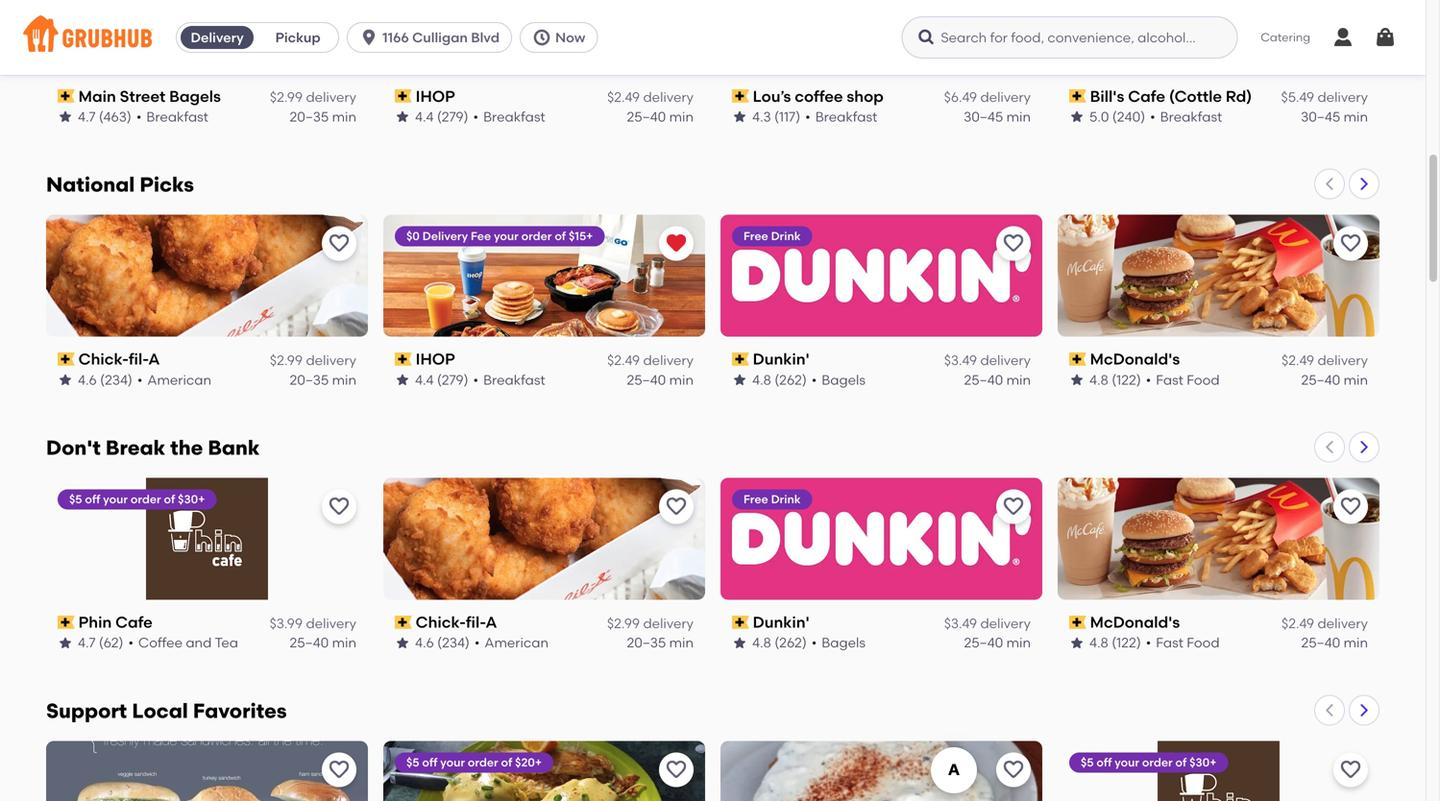 Task type: locate. For each thing, give the bounding box(es) containing it.
30–45 min down $5.49 delivery
[[1301, 108, 1368, 125]]

$3.49 for national picks
[[944, 352, 977, 368]]

1 • fast food from the top
[[1146, 372, 1220, 388]]

2 dunkin' logo image from the top
[[721, 478, 1042, 600]]

save this restaurant image for dunkin'
[[1002, 495, 1025, 518]]

cafe for phin
[[115, 613, 153, 632]]

culligan
[[412, 29, 468, 46]]

bagels
[[169, 87, 221, 105], [822, 372, 865, 388], [822, 635, 865, 651]]

2 (262) from the top
[[775, 635, 807, 651]]

chick-fil-a
[[78, 350, 160, 369], [416, 613, 497, 632]]

(234)
[[100, 372, 132, 388], [437, 635, 470, 651]]

2 vertical spatial 20–35
[[627, 635, 666, 651]]

pickup button
[[258, 22, 338, 53]]

ihop
[[416, 87, 455, 105], [416, 350, 455, 369]]

caret left icon image
[[1322, 176, 1337, 192], [1322, 440, 1337, 455], [1322, 703, 1337, 718]]

0 vertical spatial dunkin'
[[753, 350, 810, 369]]

breakfast
[[146, 108, 208, 125], [483, 108, 545, 125], [815, 108, 877, 125], [1160, 108, 1222, 125], [483, 372, 545, 388]]

2 4.4 (279) from the top
[[415, 372, 468, 388]]

1 30–45 min from the left
[[964, 108, 1031, 125]]

$5
[[69, 492, 82, 506], [406, 756, 419, 769], [1081, 756, 1094, 769]]

1 vertical spatial ihop
[[416, 350, 455, 369]]

national picks
[[46, 173, 194, 197]]

save this restaurant image
[[328, 495, 351, 518], [1002, 495, 1025, 518], [665, 758, 688, 781]]

your for phin cafe logo to the bottom
[[1115, 756, 1139, 769]]

1 horizontal spatial 30–45 min
[[1301, 108, 1368, 125]]

1 vertical spatial bagels
[[822, 372, 865, 388]]

$2.49 for national picks mcdonald's logo
[[1282, 352, 1314, 368]]

$30+ for phin cafe logo to the left
[[178, 492, 205, 506]]

2 mcdonald's logo image from the top
[[1058, 478, 1380, 600]]

0 vertical spatial food
[[1187, 372, 1220, 388]]

your for the lou's coffee shop logo
[[440, 756, 465, 769]]

$20+
[[515, 756, 542, 769]]

0 vertical spatial phin cafe logo image
[[146, 478, 268, 600]]

chick-fil-a logo image
[[46, 215, 368, 337], [383, 478, 705, 600]]

25–40 min
[[627, 108, 694, 125], [627, 372, 694, 388], [964, 372, 1031, 388], [1301, 372, 1368, 388], [290, 635, 356, 651], [964, 635, 1031, 651], [1301, 635, 1368, 651]]

2 vertical spatial caret right icon image
[[1356, 703, 1372, 718]]

free for national picks
[[744, 229, 768, 243]]

4.7 down 'phin'
[[78, 635, 96, 651]]

$30+ for phin cafe logo to the bottom
[[1189, 756, 1217, 769]]

1 vertical spatial chick-fil-a logo image
[[383, 478, 705, 600]]

shop
[[847, 87, 884, 105]]

$3.99 delivery
[[270, 615, 356, 631]]

• breakfast for lou's
[[805, 108, 877, 125]]

1 vertical spatial mcdonald's
[[1090, 613, 1180, 632]]

4.8 for mcdonald's logo for don't break the bank
[[1089, 635, 1108, 651]]

1 horizontal spatial cafe
[[1128, 87, 1165, 105]]

1 (262) from the top
[[775, 372, 807, 388]]

1 vertical spatial chick-fil-a
[[416, 613, 497, 632]]

2 (279) from the top
[[437, 372, 468, 388]]

1 vertical spatial 4.4 (279)
[[415, 372, 468, 388]]

1 $3.49 delivery from the top
[[944, 352, 1031, 368]]

saved restaurant button
[[659, 226, 694, 261]]

4.7
[[78, 108, 96, 125], [78, 635, 96, 651]]

0 vertical spatial free
[[744, 229, 768, 243]]

0 horizontal spatial 4.6
[[78, 372, 97, 388]]

0 vertical spatial fast
[[1156, 372, 1183, 388]]

1 vertical spatial mcdonald's logo image
[[1058, 478, 1380, 600]]

1 horizontal spatial 4.6
[[415, 635, 434, 651]]

1 vertical spatial $30+
[[1189, 756, 1217, 769]]

0 vertical spatial (262)
[[775, 372, 807, 388]]

american for the left the chick-fil-a logo
[[147, 372, 211, 388]]

free for don't break the bank
[[744, 492, 768, 506]]

0 vertical spatial $5 off your order of $30+
[[69, 492, 205, 506]]

1 vertical spatial $3.49
[[944, 615, 977, 631]]

mcdonald's for don't break the bank
[[1090, 613, 1180, 632]]

1 vertical spatial 20–35
[[290, 372, 329, 388]]

0 vertical spatial 20–35 min
[[290, 108, 356, 125]]

your
[[494, 229, 519, 243], [103, 492, 128, 506], [440, 756, 465, 769], [1115, 756, 1139, 769]]

30–45 min
[[964, 108, 1031, 125], [1301, 108, 1368, 125]]

1 vertical spatial • fast food
[[1146, 635, 1220, 651]]

1 vertical spatial fast
[[1156, 635, 1183, 651]]

0 vertical spatial (122)
[[1112, 372, 1141, 388]]

1 horizontal spatial off
[[422, 756, 437, 769]]

• fast food for don't break the bank
[[1146, 635, 1220, 651]]

0 horizontal spatial cafe
[[115, 613, 153, 632]]

0 vertical spatial cafe
[[1128, 87, 1165, 105]]

0 horizontal spatial chick-
[[78, 350, 129, 369]]

chick-fil-a for the right the chick-fil-a logo
[[416, 613, 497, 632]]

20–35 for dunkin'
[[290, 372, 329, 388]]

0 horizontal spatial fil-
[[129, 350, 148, 369]]

• fast food for national picks
[[1146, 372, 1220, 388]]

• breakfast
[[136, 108, 208, 125], [473, 108, 545, 125], [805, 108, 877, 125], [1150, 108, 1222, 125], [473, 372, 545, 388]]

mcdonald's logo image for don't break the bank
[[1058, 478, 1380, 600]]

caret right icon image
[[1356, 176, 1372, 192], [1356, 440, 1372, 455], [1356, 703, 1372, 718]]

25–40 min for "dunkin' logo" for national picks
[[964, 372, 1031, 388]]

0 vertical spatial mcdonald's
[[1090, 350, 1180, 369]]

2 drink from the top
[[771, 492, 801, 506]]

1 $3.49 from the top
[[944, 352, 977, 368]]

$2.99 delivery
[[270, 89, 356, 105], [270, 352, 356, 368], [607, 615, 694, 631]]

0 horizontal spatial 30–45 min
[[964, 108, 1031, 125]]

4.8 (122)
[[1089, 372, 1141, 388], [1089, 635, 1141, 651]]

bill's
[[1090, 87, 1124, 105]]

2 vertical spatial 20–35 min
[[627, 635, 694, 651]]

delivery inside button
[[191, 29, 244, 46]]

$3.49 for don't break the bank
[[944, 615, 977, 631]]

free drink
[[744, 229, 801, 243], [744, 492, 801, 506]]

caret right icon image for the
[[1356, 440, 1372, 455]]

2 horizontal spatial save this restaurant image
[[1002, 495, 1025, 518]]

2 30–45 from the left
[[1301, 108, 1340, 125]]

svg image inside now button
[[532, 28, 551, 47]]

4.8
[[752, 372, 771, 388], [1089, 372, 1108, 388], [752, 635, 771, 651], [1089, 635, 1108, 651]]

$3.49
[[944, 352, 977, 368], [944, 615, 977, 631]]

0 vertical spatial $3.49
[[944, 352, 977, 368]]

1 free from the top
[[744, 229, 768, 243]]

0 vertical spatial (234)
[[100, 372, 132, 388]]

star icon image
[[58, 109, 73, 124], [395, 109, 410, 124], [732, 109, 747, 124], [1069, 109, 1085, 124], [58, 372, 73, 388], [395, 372, 410, 388], [732, 372, 747, 388], [1069, 372, 1085, 388], [58, 635, 73, 651], [395, 635, 410, 651], [732, 635, 747, 651], [1069, 635, 1085, 651]]

(122) for don't break the bank
[[1112, 635, 1141, 651]]

ihop for chick-fil-a
[[416, 350, 455, 369]]

0 vertical spatial 4.6 (234)
[[78, 372, 132, 388]]

1 drink from the top
[[771, 229, 801, 243]]

lou's coffee shop
[[753, 87, 884, 105]]

fil-
[[129, 350, 148, 369], [466, 613, 486, 632]]

30–45 min for lou's coffee shop
[[964, 108, 1031, 125]]

delivery
[[306, 89, 356, 105], [643, 89, 694, 105], [980, 89, 1031, 105], [1318, 89, 1368, 105], [306, 352, 356, 368], [643, 352, 694, 368], [980, 352, 1031, 368], [1318, 352, 1368, 368], [306, 615, 356, 631], [643, 615, 694, 631], [980, 615, 1031, 631], [1318, 615, 1368, 631]]

0 vertical spatial 4.7
[[78, 108, 96, 125]]

0 vertical spatial ihop
[[416, 87, 455, 105]]

1 horizontal spatial 30–45
[[1301, 108, 1340, 125]]

20–35 min for lou's coffee shop
[[290, 108, 356, 125]]

4.4
[[415, 108, 434, 125], [415, 372, 434, 388]]

0 horizontal spatial 30–45
[[964, 108, 1003, 125]]

$2.99
[[270, 89, 303, 105], [270, 352, 303, 368], [607, 615, 640, 631]]

0 horizontal spatial chick-fil-a
[[78, 350, 160, 369]]

1 ihop from the top
[[416, 87, 455, 105]]

0 horizontal spatial off
[[85, 492, 100, 506]]

drink
[[771, 229, 801, 243], [771, 492, 801, 506]]

1 vertical spatial dunkin' logo image
[[721, 478, 1042, 600]]

national
[[46, 173, 135, 197]]

30–45 down $6.49 delivery at the right
[[964, 108, 1003, 125]]

(62)
[[99, 635, 123, 651]]

save this restaurant image for mcdonald's logo for don't break the bank
[[1339, 495, 1362, 518]]

1 4.4 (279) from the top
[[415, 108, 468, 125]]

3 caret right icon image from the top
[[1356, 703, 1372, 718]]

4.7 down main
[[78, 108, 96, 125]]

save this restaurant image for national picks mcdonald's logo
[[1339, 232, 1362, 255]]

dunkin' logo image
[[721, 215, 1042, 337], [721, 478, 1042, 600]]

4.4 (279) for main street bagels
[[415, 108, 468, 125]]

2 $3.49 delivery from the top
[[944, 615, 1031, 631]]

0 vertical spatial • american
[[137, 372, 211, 388]]

2 free from the top
[[744, 492, 768, 506]]

2 • bagels from the top
[[812, 635, 865, 651]]

1 vertical spatial (122)
[[1112, 635, 1141, 651]]

• bagels
[[812, 372, 865, 388], [812, 635, 865, 651]]

$2.49 delivery
[[607, 89, 694, 105], [607, 352, 694, 368], [1282, 352, 1368, 368], [1282, 615, 1368, 631]]

30–45 down $5.49 delivery
[[1301, 108, 1340, 125]]

0 vertical spatial chick-fil-a logo image
[[46, 215, 368, 337]]

0 vertical spatial 20–35
[[290, 108, 329, 125]]

1 food from the top
[[1187, 372, 1220, 388]]

caret right icon image for favorites
[[1356, 703, 1372, 718]]

cafe
[[1128, 87, 1165, 105], [115, 613, 153, 632]]

svg image
[[1374, 26, 1397, 49], [359, 28, 379, 47], [532, 28, 551, 47], [917, 28, 936, 47]]

1 (122) from the top
[[1112, 372, 1141, 388]]

2 fast from the top
[[1156, 635, 1183, 651]]

1 vertical spatial phin cafe logo image
[[1158, 741, 1280, 801]]

0 horizontal spatial $5 off your order of $30+
[[69, 492, 205, 506]]

20–35 min
[[290, 108, 356, 125], [290, 372, 356, 388], [627, 635, 694, 651]]

1 horizontal spatial • american
[[474, 635, 549, 651]]

• breakfast for main
[[136, 108, 208, 125]]

4.6 (234)
[[78, 372, 132, 388], [415, 635, 470, 651]]

5.0
[[1089, 108, 1109, 125]]

subscription pass image
[[58, 89, 75, 103], [395, 89, 412, 103], [1069, 89, 1086, 103], [1069, 353, 1086, 366], [395, 616, 412, 629], [1069, 616, 1086, 629]]

2 food from the top
[[1187, 635, 1220, 651]]

1 horizontal spatial $5 off your order of $30+
[[1081, 756, 1217, 769]]

1 vertical spatial chick-
[[416, 613, 466, 632]]

1 vertical spatial $2.99
[[270, 352, 303, 368]]

(279) for bagels
[[437, 108, 468, 125]]

0 vertical spatial $2.99
[[270, 89, 303, 105]]

20–35
[[290, 108, 329, 125], [290, 372, 329, 388], [627, 635, 666, 651]]

caret left icon image for the
[[1322, 440, 1337, 455]]

delivery right $0
[[422, 229, 468, 243]]

2 4.7 from the top
[[78, 635, 96, 651]]

$30+
[[178, 492, 205, 506], [1189, 756, 1217, 769]]

breakfast for main
[[146, 108, 208, 125]]

$2.99 for dunkin'
[[270, 352, 303, 368]]

0 vertical spatial delivery
[[191, 29, 244, 46]]

2 30–45 min from the left
[[1301, 108, 1368, 125]]

catering
[[1261, 30, 1310, 44]]

0 vertical spatial 4.8 (122)
[[1089, 372, 1141, 388]]

0 vertical spatial 4.8 (262)
[[752, 372, 807, 388]]

0 vertical spatial caret right icon image
[[1356, 176, 1372, 192]]

•
[[136, 108, 142, 125], [473, 108, 478, 125], [805, 108, 811, 125], [1150, 108, 1155, 125], [137, 372, 143, 388], [473, 372, 478, 388], [812, 372, 817, 388], [1146, 372, 1151, 388], [128, 635, 134, 651], [474, 635, 480, 651], [812, 635, 817, 651], [1146, 635, 1151, 651]]

0 vertical spatial • fast food
[[1146, 372, 1220, 388]]

1 vertical spatial (262)
[[775, 635, 807, 651]]

2 • fast food from the top
[[1146, 635, 1220, 651]]

30–45 min down $6.49 delivery at the right
[[964, 108, 1031, 125]]

1 horizontal spatial a
[[485, 613, 497, 632]]

0 vertical spatial chick-fil-a
[[78, 350, 160, 369]]

0 horizontal spatial a
[[148, 350, 160, 369]]

chick-fil-a for the left the chick-fil-a logo
[[78, 350, 160, 369]]

now
[[555, 29, 585, 46]]

1 vertical spatial food
[[1187, 635, 1220, 651]]

1 vertical spatial cafe
[[115, 613, 153, 632]]

2 free drink from the top
[[744, 492, 801, 506]]

save this restaurant image
[[328, 232, 351, 255], [1002, 232, 1025, 255], [1339, 232, 1362, 255], [665, 495, 688, 518], [1339, 495, 1362, 518], [328, 758, 351, 781], [1002, 758, 1025, 781], [1339, 758, 1362, 781]]

delivery
[[191, 29, 244, 46], [422, 229, 468, 243]]

fast
[[1156, 372, 1183, 388], [1156, 635, 1183, 651]]

$3.49 delivery
[[944, 352, 1031, 368], [944, 615, 1031, 631]]

2 vertical spatial bagels
[[822, 635, 865, 651]]

1 vertical spatial american
[[485, 635, 549, 651]]

25–40 min for national picks mcdonald's logo
[[1301, 372, 1368, 388]]

1 mcdonald's logo image from the top
[[1058, 215, 1380, 337]]

1 vertical spatial drink
[[771, 492, 801, 506]]

1 caret right icon image from the top
[[1356, 176, 1372, 192]]

1 vertical spatial delivery
[[422, 229, 468, 243]]

• bagels for don't break the bank
[[812, 635, 865, 651]]

pickup
[[275, 29, 320, 46]]

picks
[[140, 173, 194, 197]]

2 mcdonald's from the top
[[1090, 613, 1180, 632]]

1 4.7 from the top
[[78, 108, 96, 125]]

2 4.8 (122) from the top
[[1089, 635, 1141, 651]]

25–40 min for phin cafe logo to the left
[[290, 635, 356, 651]]

0 vertical spatial mcdonald's logo image
[[1058, 215, 1380, 337]]

bill's cafe (cottle rd) logo image
[[721, 741, 1042, 801]]

american for the right the chick-fil-a logo
[[485, 635, 549, 651]]

2 4.8 (262) from the top
[[752, 635, 807, 651]]

1 (279) from the top
[[437, 108, 468, 125]]

delivery left pickup button
[[191, 29, 244, 46]]

phin cafe logo image
[[146, 478, 268, 600], [1158, 741, 1280, 801]]

(262)
[[775, 372, 807, 388], [775, 635, 807, 651]]

subscription pass image
[[732, 89, 749, 103], [58, 353, 75, 366], [395, 353, 412, 366], [732, 353, 749, 366], [58, 616, 75, 629], [732, 616, 749, 629]]

4.4 for main street bagels
[[415, 108, 434, 125]]

5.0 (240)
[[1089, 108, 1145, 125]]

0 vertical spatial 4.4
[[415, 108, 434, 125]]

0 horizontal spatial delivery
[[191, 29, 244, 46]]

1 vertical spatial 20–35 min
[[290, 372, 356, 388]]

1 free drink from the top
[[744, 229, 801, 243]]

save this restaurant image for the left the chick-fil-a logo
[[328, 232, 351, 255]]

mcdonald's
[[1090, 350, 1180, 369], [1090, 613, 1180, 632]]

a
[[148, 350, 160, 369], [485, 613, 497, 632]]

30–45 for bill's cafe (cottle rd)
[[1301, 108, 1340, 125]]

0 vertical spatial free drink
[[744, 229, 801, 243]]

of
[[555, 229, 566, 243], [164, 492, 175, 506], [501, 756, 512, 769], [1175, 756, 1187, 769]]

1 vertical spatial 4.8 (262)
[[752, 635, 807, 651]]

1166 culligan blvd button
[[347, 22, 520, 53]]

cafe up (62)
[[115, 613, 153, 632]]

1 vertical spatial caret left icon image
[[1322, 440, 1337, 455]]

main street bagels logo image
[[46, 741, 368, 801]]

1 vertical spatial $5 off your order of $30+
[[1081, 756, 1217, 769]]

1 4.4 from the top
[[415, 108, 434, 125]]

• coffee and tea
[[128, 635, 238, 651]]

1 fast from the top
[[1156, 372, 1183, 388]]

2 (122) from the top
[[1112, 635, 1141, 651]]

food
[[1187, 372, 1220, 388], [1187, 635, 1220, 651]]

1 vertical spatial free drink
[[744, 492, 801, 506]]

4.8 (122) for national picks
[[1089, 372, 1141, 388]]

$2.49 delivery for national picks mcdonald's logo
[[1282, 352, 1368, 368]]

4.6 for the right the chick-fil-a logo
[[415, 635, 434, 651]]

2 $3.49 from the top
[[944, 615, 977, 631]]

• fast food
[[1146, 372, 1220, 388], [1146, 635, 1220, 651]]

bagels for don't break the bank
[[822, 635, 865, 651]]

4.7 for main street bagels
[[78, 108, 96, 125]]

2 caret right icon image from the top
[[1356, 440, 1372, 455]]

coffee
[[138, 635, 183, 651]]

0 horizontal spatial american
[[147, 372, 211, 388]]

min
[[332, 108, 356, 125], [669, 108, 694, 125], [1006, 108, 1031, 125], [1344, 108, 1368, 125], [332, 372, 356, 388], [669, 372, 694, 388], [1006, 372, 1031, 388], [1344, 372, 1368, 388], [332, 635, 356, 651], [669, 635, 694, 651], [1006, 635, 1031, 651], [1344, 635, 1368, 651]]

2 4.4 from the top
[[415, 372, 434, 388]]

1 horizontal spatial chick-fil-a
[[416, 613, 497, 632]]

1 vertical spatial 4.7
[[78, 635, 96, 651]]

0 vertical spatial $3.49 delivery
[[944, 352, 1031, 368]]

3 caret left icon image from the top
[[1322, 703, 1337, 718]]

mcdonald's logo image
[[1058, 215, 1380, 337], [1058, 478, 1380, 600]]

1 horizontal spatial save this restaurant image
[[665, 758, 688, 781]]

4.8 for national picks mcdonald's logo
[[1089, 372, 1108, 388]]

2 dunkin' from the top
[[753, 613, 810, 632]]

2 ihop from the top
[[416, 350, 455, 369]]

1 • bagels from the top
[[812, 372, 865, 388]]

1 4.8 (122) from the top
[[1089, 372, 1141, 388]]

1 4.8 (262) from the top
[[752, 372, 807, 388]]

support local favorites
[[46, 699, 287, 723]]

$5.49
[[1281, 89, 1314, 105]]

1 dunkin' from the top
[[753, 350, 810, 369]]

$0
[[406, 229, 420, 243]]

0 horizontal spatial save this restaurant image
[[328, 495, 351, 518]]

1 mcdonald's from the top
[[1090, 350, 1180, 369]]

$2.49 for mcdonald's logo for don't break the bank
[[1282, 615, 1314, 631]]

0 vertical spatial caret left icon image
[[1322, 176, 1337, 192]]

save this restaurant button
[[322, 226, 356, 261], [996, 226, 1031, 261], [1333, 226, 1368, 261], [322, 490, 356, 524], [659, 490, 694, 524], [996, 490, 1031, 524], [1333, 490, 1368, 524], [322, 753, 356, 787], [659, 753, 694, 787], [996, 753, 1031, 787], [1333, 753, 1368, 787]]

1 vertical spatial dunkin'
[[753, 613, 810, 632]]

subscription pass image for don't break the bank's "dunkin' logo"
[[732, 616, 749, 629]]

$2.49 delivery for mcdonald's logo for don't break the bank
[[1282, 615, 1368, 631]]

cafe up (240)
[[1128, 87, 1165, 105]]

$2.99 delivery for lou's coffee shop
[[270, 89, 356, 105]]

1 30–45 from the left
[[964, 108, 1003, 125]]

25–40
[[627, 108, 666, 125], [627, 372, 666, 388], [964, 372, 1003, 388], [1301, 372, 1340, 388], [290, 635, 329, 651], [964, 635, 1003, 651], [1301, 635, 1340, 651]]

order
[[521, 229, 552, 243], [131, 492, 161, 506], [468, 756, 498, 769], [1142, 756, 1173, 769]]

$3.49 delivery for don't break the bank
[[944, 615, 1031, 631]]

1 dunkin' logo image from the top
[[721, 215, 1042, 337]]

20–35 for lou's coffee shop
[[290, 108, 329, 125]]

2 caret left icon image from the top
[[1322, 440, 1337, 455]]

$15+
[[569, 229, 593, 243]]

4.6
[[78, 372, 97, 388], [415, 635, 434, 651]]

• american
[[137, 372, 211, 388], [474, 635, 549, 651]]

$5 off your order of $30+
[[69, 492, 205, 506], [1081, 756, 1217, 769]]

(279)
[[437, 108, 468, 125], [437, 372, 468, 388]]

4.8 (262) for national picks
[[752, 372, 807, 388]]



Task type: describe. For each thing, give the bounding box(es) containing it.
save this restaurant image for phin cafe
[[328, 495, 351, 518]]

$5 off your order of $20+
[[406, 756, 542, 769]]

• bagels for national picks
[[812, 372, 865, 388]]

$5.49 delivery
[[1281, 89, 1368, 105]]

bank
[[208, 436, 260, 460]]

0 horizontal spatial $5
[[69, 492, 82, 506]]

fee
[[471, 229, 491, 243]]

4.4 (279) for chick-fil-a
[[415, 372, 468, 388]]

phin
[[78, 613, 112, 632]]

ihop logo image
[[383, 215, 705, 337]]

main navigation navigation
[[0, 0, 1426, 75]]

tea
[[215, 635, 238, 651]]

25–40 min for don't break the bank's "dunkin' logo"
[[964, 635, 1031, 651]]

lou's coffee shop logo image
[[383, 741, 705, 801]]

(122) for national picks
[[1112, 372, 1141, 388]]

1166 culligan blvd
[[382, 29, 500, 46]]

4.7 (62)
[[78, 635, 123, 651]]

1 caret left icon image from the top
[[1322, 176, 1337, 192]]

$6.49 delivery
[[944, 89, 1031, 105]]

1 vertical spatial (234)
[[437, 635, 470, 651]]

subscription pass image for phin cafe logo to the left
[[58, 616, 75, 629]]

2 vertical spatial $2.99 delivery
[[607, 615, 694, 631]]

blvd
[[471, 29, 500, 46]]

save this restaurant image for main street bagels logo at bottom
[[328, 758, 351, 781]]

30–45 for lou's coffee shop
[[964, 108, 1003, 125]]

mcdonald's logo image for national picks
[[1058, 215, 1380, 337]]

mcdonald's for national picks
[[1090, 350, 1180, 369]]

$0 delivery fee your order of $15+
[[406, 229, 593, 243]]

4.6 for the left the chick-fil-a logo
[[78, 372, 97, 388]]

$2.99 delivery for dunkin'
[[270, 352, 356, 368]]

20–35 min for dunkin'
[[290, 372, 356, 388]]

the
[[170, 436, 203, 460]]

0 vertical spatial fil-
[[129, 350, 148, 369]]

4.8 for "dunkin' logo" for national picks
[[752, 372, 771, 388]]

subscription pass image for the ihop logo
[[395, 353, 412, 366]]

breakfast for lou's
[[815, 108, 877, 125]]

$2.99 for lou's coffee shop
[[270, 89, 303, 105]]

phin cafe
[[78, 613, 153, 632]]

fast for don't break the bank
[[1156, 635, 1183, 651]]

food for don't break the bank
[[1187, 635, 1220, 651]]

main street bagels
[[78, 87, 221, 105]]

$3.99
[[270, 615, 303, 631]]

(240)
[[1112, 108, 1145, 125]]

1 horizontal spatial 4.6 (234)
[[415, 635, 470, 651]]

save this restaurant image for the right the chick-fil-a logo
[[665, 495, 688, 518]]

delivery button
[[177, 22, 258, 53]]

0 vertical spatial chick-
[[78, 350, 129, 369]]

4.3
[[752, 108, 771, 125]]

(279) for a
[[437, 372, 468, 388]]

lou's
[[753, 87, 791, 105]]

4.4 for chick-fil-a
[[415, 372, 434, 388]]

support
[[46, 699, 127, 723]]

$2.49 for the ihop logo
[[607, 352, 640, 368]]

4.7 (463)
[[78, 108, 131, 125]]

2 vertical spatial $2.99
[[607, 615, 640, 631]]

now button
[[520, 22, 606, 53]]

4.3 (117)
[[752, 108, 800, 125]]

food for national picks
[[1187, 372, 1220, 388]]

(cottle
[[1169, 87, 1222, 105]]

don't break the bank
[[46, 436, 260, 460]]

• breakfast for bill's
[[1150, 108, 1222, 125]]

don't
[[46, 436, 101, 460]]

dunkin' for don't break the bank
[[753, 613, 810, 632]]

break
[[106, 436, 165, 460]]

bill's cafe (cottle rd)
[[1090, 87, 1252, 105]]

$2.49 delivery for the ihop logo
[[607, 352, 694, 368]]

main
[[78, 87, 116, 105]]

0 vertical spatial bagels
[[169, 87, 221, 105]]

ihop for main street bagels
[[416, 87, 455, 105]]

fast for national picks
[[1156, 372, 1183, 388]]

1 horizontal spatial delivery
[[422, 229, 468, 243]]

saved restaurant image
[[665, 232, 688, 255]]

cafe for bill's
[[1128, 87, 1165, 105]]

caret left icon image for favorites
[[1322, 703, 1337, 718]]

and
[[186, 635, 212, 651]]

1 horizontal spatial fil-
[[466, 613, 486, 632]]

2 horizontal spatial $5
[[1081, 756, 1094, 769]]

svg image inside 1166 culligan blvd button
[[359, 28, 379, 47]]

dunkin' logo image for don't break the bank
[[721, 478, 1042, 600]]

(117)
[[774, 108, 800, 125]]

4.8 for don't break the bank's "dunkin' logo"
[[752, 635, 771, 651]]

1166
[[382, 29, 409, 46]]

street
[[120, 87, 166, 105]]

(463)
[[99, 108, 131, 125]]

dunkin' for national picks
[[753, 350, 810, 369]]

25–40 min for mcdonald's logo for don't break the bank
[[1301, 635, 1368, 651]]

$3.49 delivery for national picks
[[944, 352, 1031, 368]]

rd)
[[1226, 87, 1252, 105]]

a for the left the chick-fil-a logo
[[148, 350, 160, 369]]

catering button
[[1247, 16, 1324, 59]]

0 horizontal spatial (234)
[[100, 372, 132, 388]]

Search for food, convenience, alcohol... search field
[[901, 16, 1238, 59]]

$6.49
[[944, 89, 977, 105]]

coffee
[[795, 87, 843, 105]]

a for the right the chick-fil-a logo
[[485, 613, 497, 632]]

bagels for national picks
[[822, 372, 865, 388]]

drink for national picks
[[771, 229, 801, 243]]

1 horizontal spatial chick-
[[416, 613, 466, 632]]

2 horizontal spatial off
[[1097, 756, 1112, 769]]

breakfast for bill's
[[1160, 108, 1222, 125]]

4.8 (122) for don't break the bank
[[1089, 635, 1141, 651]]

4.7 for phin cafe
[[78, 635, 96, 651]]

4.8 (262) for don't break the bank
[[752, 635, 807, 651]]

save this restaurant image for bill's cafe (cottle rd) logo
[[1002, 758, 1025, 781]]

0 horizontal spatial 4.6 (234)
[[78, 372, 132, 388]]

subscription pass image for the left the chick-fil-a logo
[[58, 353, 75, 366]]

(262) for national picks
[[775, 372, 807, 388]]

dunkin' logo image for national picks
[[721, 215, 1042, 337]]

0 horizontal spatial chick-fil-a logo image
[[46, 215, 368, 337]]

your for phin cafe logo to the left
[[103, 492, 128, 506]]

favorites
[[193, 699, 287, 723]]

(262) for don't break the bank
[[775, 635, 807, 651]]

1 vertical spatial • american
[[474, 635, 549, 651]]

free drink for don't break the bank
[[744, 492, 801, 506]]

0 horizontal spatial phin cafe logo image
[[146, 478, 268, 600]]

30–45 min for bill's cafe (cottle rd)
[[1301, 108, 1368, 125]]

1 horizontal spatial chick-fil-a logo image
[[383, 478, 705, 600]]

free drink for national picks
[[744, 229, 801, 243]]

svg image
[[1332, 26, 1355, 49]]

1 horizontal spatial $5
[[406, 756, 419, 769]]

25–40 min for the ihop logo
[[627, 372, 694, 388]]

0 horizontal spatial • american
[[137, 372, 211, 388]]

subscription pass image for "dunkin' logo" for national picks
[[732, 353, 749, 366]]

local
[[132, 699, 188, 723]]



Task type: vqa. For each thing, say whether or not it's contained in the screenshot.


